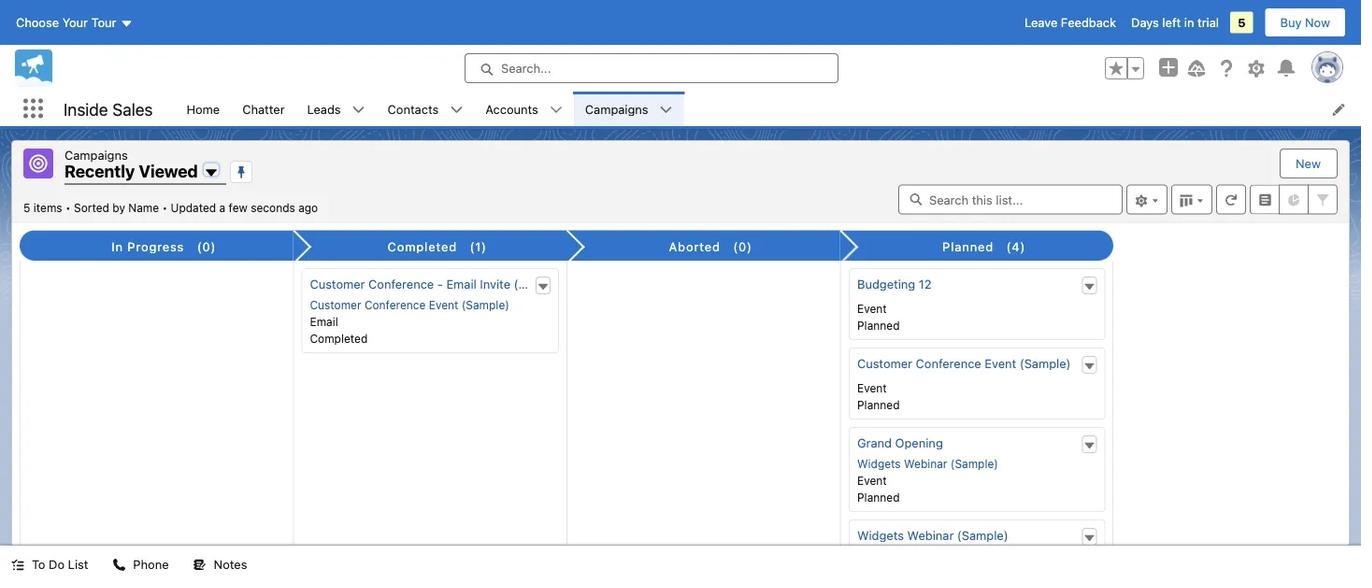 Task type: vqa. For each thing, say whether or not it's contained in the screenshot.
Campaigns
yes



Task type: locate. For each thing, give the bounding box(es) containing it.
1 horizontal spatial customer conference event (sample) link
[[857, 356, 1071, 370]]

webinar down opening
[[904, 457, 947, 470]]

campaigns down the 'inside'
[[65, 148, 128, 162]]

1 vertical spatial campaigns
[[65, 148, 128, 162]]

customer
[[310, 277, 365, 291], [310, 298, 361, 311], [857, 356, 912, 370]]

invite
[[480, 277, 511, 291]]

accounts link
[[474, 92, 550, 126]]

1 vertical spatial customer conference event (sample) link
[[857, 356, 1071, 370]]

sorted
[[74, 202, 109, 215]]

customer conference event (sample) email completed
[[310, 298, 509, 345]]

•
[[65, 202, 71, 215], [162, 202, 168, 215]]

1 horizontal spatial (0)
[[733, 239, 753, 253]]

0 vertical spatial campaigns
[[585, 102, 649, 116]]

planned down grand
[[857, 491, 900, 504]]

campaigns image
[[23, 149, 53, 179]]

to do list button
[[0, 546, 99, 583]]

0 vertical spatial widgets
[[857, 457, 901, 470]]

1 vertical spatial webinar
[[907, 528, 954, 542]]

leads link
[[296, 92, 352, 126]]

1 event planned from the top
[[857, 302, 900, 332]]

0 vertical spatial widgets webinar (sample) link
[[857, 457, 998, 470]]

(0)
[[197, 239, 216, 253], [733, 239, 753, 253]]

contacts link
[[376, 92, 450, 126]]

widgets webinar (sample) event planned
[[857, 457, 998, 504]]

campaigns list item
[[574, 92, 684, 126]]

text default image
[[352, 103, 365, 116], [450, 103, 463, 116], [537, 280, 550, 293], [1083, 280, 1096, 293], [1083, 532, 1096, 545]]

0 horizontal spatial (0)
[[197, 239, 216, 253]]

home
[[187, 102, 220, 116]]

0 vertical spatial customer
[[310, 277, 365, 291]]

completed
[[388, 239, 457, 253], [310, 332, 368, 345]]

campaigns link
[[574, 92, 660, 126]]

2 (0) from the left
[[733, 239, 753, 253]]

campaigns
[[585, 102, 649, 116], [65, 148, 128, 162]]

5
[[1238, 15, 1246, 29], [23, 202, 30, 215]]

customer conference event (sample) link
[[310, 298, 509, 311], [857, 356, 1071, 370]]

event inside widgets webinar (sample) event planned
[[857, 474, 887, 487]]

conference up customer conference event (sample) email completed
[[369, 277, 434, 291]]

widgets
[[857, 457, 901, 470], [857, 528, 904, 542]]

None search field
[[899, 185, 1123, 215]]

event planned up grand
[[857, 382, 900, 412]]

• right 'items'
[[65, 202, 71, 215]]

buy now button
[[1265, 7, 1347, 37]]

widgets down grand
[[857, 457, 901, 470]]

2 vertical spatial customer
[[857, 356, 912, 370]]

text default image for widgets
[[1083, 532, 1096, 545]]

notes
[[214, 558, 247, 572]]

grand opening link
[[857, 436, 943, 450]]

0 horizontal spatial 5
[[23, 202, 30, 215]]

text default image inside contacts list item
[[450, 103, 463, 116]]

grand opening
[[857, 436, 943, 450]]

conference down 12
[[916, 356, 981, 370]]

by
[[113, 202, 125, 215]]

12
[[919, 277, 931, 291]]

2 widgets webinar (sample) link from the top
[[857, 528, 1008, 542]]

(0) for in progress
[[197, 239, 216, 253]]

1 vertical spatial email
[[310, 315, 338, 328]]

(sample)
[[514, 277, 565, 291], [462, 298, 509, 311], [1019, 356, 1071, 370], [950, 457, 998, 470], [957, 528, 1008, 542]]

buy now
[[1281, 15, 1331, 29]]

5 inside recently viewed|campaigns|list view "element"
[[23, 202, 30, 215]]

in
[[111, 239, 123, 253]]

widgets webinar (sample) link down widgets webinar (sample) event planned
[[857, 528, 1008, 542]]

1 horizontal spatial completed
[[388, 239, 457, 253]]

1 vertical spatial conference
[[365, 298, 426, 311]]

text default image for customer
[[537, 280, 550, 293]]

webinar for widgets webinar (sample)
[[907, 528, 954, 542]]

1 vertical spatial customer
[[310, 298, 361, 311]]

0 vertical spatial 5
[[1238, 15, 1246, 29]]

1 horizontal spatial 5
[[1238, 15, 1246, 29]]

0 horizontal spatial email
[[310, 315, 338, 328]]

event
[[429, 298, 459, 311], [857, 302, 887, 315], [984, 356, 1016, 370], [857, 382, 887, 395], [857, 474, 887, 487]]

webinar
[[904, 457, 947, 470], [907, 528, 954, 542]]

conference inside customer conference event (sample) email completed
[[365, 298, 426, 311]]

1 horizontal spatial email
[[446, 277, 477, 291]]

group
[[1105, 57, 1145, 79]]

seconds
[[251, 202, 295, 215]]

2 • from the left
[[162, 202, 168, 215]]

-
[[437, 277, 443, 291]]

1 vertical spatial widgets webinar (sample) link
[[857, 528, 1008, 542]]

new button
[[1281, 150, 1336, 178]]

updated
[[171, 202, 216, 215]]

event planned down budgeting in the top right of the page
[[857, 302, 900, 332]]

text default image inside notes button
[[193, 559, 206, 572]]

text default image inside leads "list item"
[[352, 103, 365, 116]]

items
[[33, 202, 62, 215]]

completed inside customer conference event (sample) email completed
[[310, 332, 368, 345]]

widgets for widgets webinar (sample)
[[857, 528, 904, 542]]

home link
[[175, 92, 231, 126]]

• right name
[[162, 202, 168, 215]]

leads
[[307, 102, 341, 116]]

customer inside customer conference event (sample) email completed
[[310, 298, 361, 311]]

1 • from the left
[[65, 202, 71, 215]]

1 horizontal spatial campaigns
[[585, 102, 649, 116]]

5 items • sorted by name • updated a few seconds ago
[[23, 202, 318, 215]]

2 widgets from the top
[[857, 528, 904, 542]]

list
[[175, 92, 1361, 126]]

0 vertical spatial conference
[[369, 277, 434, 291]]

planned
[[943, 239, 994, 253], [857, 319, 900, 332], [857, 398, 900, 412], [857, 491, 900, 504]]

5 for 5 items • sorted by name • updated a few seconds ago
[[23, 202, 30, 215]]

0 horizontal spatial completed
[[310, 332, 368, 345]]

chatter link
[[231, 92, 296, 126]]

0 vertical spatial event planned
[[857, 302, 900, 332]]

1 horizontal spatial •
[[162, 202, 168, 215]]

(0) right aborted
[[733, 239, 753, 253]]

buy
[[1281, 15, 1302, 29]]

search...
[[501, 61, 551, 75]]

0 vertical spatial customer conference event (sample) link
[[310, 298, 509, 311]]

event planned
[[857, 302, 900, 332], [857, 382, 900, 412]]

recently viewed|campaigns|list view element
[[11, 140, 1350, 583]]

conference
[[369, 277, 434, 291], [365, 298, 426, 311], [916, 356, 981, 370]]

text default image
[[550, 103, 563, 116], [660, 103, 673, 116], [1083, 360, 1096, 373], [1083, 439, 1096, 452], [11, 559, 24, 572], [113, 559, 126, 572], [193, 559, 206, 572]]

1 widgets from the top
[[857, 457, 901, 470]]

in
[[1185, 15, 1195, 29]]

text default image inside to do list "button"
[[11, 559, 24, 572]]

1 (0) from the left
[[197, 239, 216, 253]]

5 right 'trial'
[[1238, 15, 1246, 29]]

0 vertical spatial email
[[446, 277, 477, 291]]

customer conference - email invite (sample)
[[310, 277, 565, 291]]

0 horizontal spatial customer conference event (sample) link
[[310, 298, 509, 311]]

planned up grand
[[857, 398, 900, 412]]

(0) down updated
[[197, 239, 216, 253]]

planned down budgeting in the top right of the page
[[857, 319, 900, 332]]

1 vertical spatial event planned
[[857, 382, 900, 412]]

customer conference event (sample) link down customer conference - email invite (sample)
[[310, 298, 509, 311]]

0 horizontal spatial •
[[65, 202, 71, 215]]

phone button
[[101, 546, 180, 583]]

choose your tour
[[16, 15, 116, 29]]

webinar inside widgets webinar (sample) event planned
[[904, 457, 947, 470]]

0 horizontal spatial campaigns
[[65, 148, 128, 162]]

campaigns down search... 'button'
[[585, 102, 649, 116]]

viewed
[[139, 161, 198, 181]]

conference down customer conference - email invite (sample)
[[365, 298, 426, 311]]

webinar down widgets webinar (sample) event planned
[[907, 528, 954, 542]]

contacts list item
[[376, 92, 474, 126]]

widgets webinar (sample) link down opening
[[857, 457, 998, 470]]

(sample) inside widgets webinar (sample) event planned
[[950, 457, 998, 470]]

text default image inside phone button
[[113, 559, 126, 572]]

widgets down widgets webinar (sample) event planned
[[857, 528, 904, 542]]

1 vertical spatial 5
[[23, 202, 30, 215]]

email
[[446, 277, 477, 291], [310, 315, 338, 328]]

list containing home
[[175, 92, 1361, 126]]

phone
[[133, 558, 169, 572]]

webinar for widgets webinar (sample) event planned
[[904, 457, 947, 470]]

1 vertical spatial completed
[[310, 332, 368, 345]]

campaigns inside "element"
[[65, 148, 128, 162]]

1 vertical spatial widgets
[[857, 528, 904, 542]]

days
[[1131, 15, 1159, 29]]

widgets inside widgets webinar (sample) event planned
[[857, 457, 901, 470]]

customer conference event (sample) link down 12
[[857, 356, 1071, 370]]

5 left 'items'
[[23, 202, 30, 215]]

widgets webinar (sample) link
[[857, 457, 998, 470], [857, 528, 1008, 542]]

0 vertical spatial webinar
[[904, 457, 947, 470]]

conference for invite
[[369, 277, 434, 291]]

widgets webinar (sample)
[[857, 528, 1008, 542]]

Search Recently Viewed list view. search field
[[899, 185, 1123, 215]]



Task type: describe. For each thing, give the bounding box(es) containing it.
to
[[32, 558, 45, 572]]

leave
[[1025, 15, 1058, 29]]

budgeting 12 link
[[857, 277, 931, 291]]

do
[[49, 558, 65, 572]]

recently viewed status
[[23, 202, 171, 215]]

text default image inside "accounts" 'list item'
[[550, 103, 563, 116]]

customer conference event (sample)
[[857, 356, 1071, 370]]

trial
[[1198, 15, 1219, 29]]

leads list item
[[296, 92, 376, 126]]

event inside customer conference event (sample) email completed
[[429, 298, 459, 311]]

budgeting 12
[[857, 277, 931, 291]]

text default image for budgeting
[[1083, 280, 1096, 293]]

tour
[[91, 15, 116, 29]]

recently
[[65, 161, 135, 181]]

ago
[[298, 202, 318, 215]]

leave feedback link
[[1025, 15, 1117, 29]]

new
[[1296, 157, 1321, 171]]

customer for customer conference event (sample)
[[857, 356, 912, 370]]

choose your tour button
[[15, 7, 134, 37]]

(sample) inside customer conference event (sample) email completed
[[462, 298, 509, 311]]

none search field inside recently viewed|campaigns|list view "element"
[[899, 185, 1123, 215]]

left
[[1163, 15, 1181, 29]]

customer for customer conference event (sample) email completed
[[310, 298, 361, 311]]

in progress
[[111, 239, 184, 253]]

customer for customer conference - email invite (sample)
[[310, 277, 365, 291]]

campaigns inside list item
[[585, 102, 649, 116]]

text default image inside campaigns list item
[[660, 103, 673, 116]]

contacts
[[388, 102, 439, 116]]

email inside customer conference event (sample) email completed
[[310, 315, 338, 328]]

5 for 5
[[1238, 15, 1246, 29]]

recently viewed
[[65, 161, 198, 181]]

customer conference - email invite (sample) link
[[310, 277, 565, 291]]

(4)
[[1007, 239, 1026, 253]]

notes button
[[182, 546, 258, 583]]

feedback
[[1061, 15, 1117, 29]]

conference for email
[[365, 298, 426, 311]]

sales
[[112, 99, 153, 119]]

0 vertical spatial completed
[[388, 239, 457, 253]]

accounts
[[486, 102, 538, 116]]

(0) for aborted
[[733, 239, 753, 253]]

(1)
[[470, 239, 487, 253]]

now
[[1305, 15, 1331, 29]]

your
[[62, 15, 88, 29]]

few
[[229, 202, 248, 215]]

2 event planned from the top
[[857, 382, 900, 412]]

chatter
[[242, 102, 285, 116]]

budgeting
[[857, 277, 915, 291]]

days left in trial
[[1131, 15, 1219, 29]]

accounts list item
[[474, 92, 574, 126]]

2 vertical spatial conference
[[916, 356, 981, 370]]

progress
[[128, 239, 184, 253]]

widgets for widgets webinar (sample) event planned
[[857, 457, 901, 470]]

1 widgets webinar (sample) link from the top
[[857, 457, 998, 470]]

list
[[68, 558, 88, 572]]

aborted
[[669, 239, 721, 253]]

inside
[[64, 99, 108, 119]]

search... button
[[465, 53, 839, 83]]

choose
[[16, 15, 59, 29]]

name
[[128, 202, 159, 215]]

a
[[219, 202, 226, 215]]

planned inside widgets webinar (sample) event planned
[[857, 491, 900, 504]]

planned left "(4)"
[[943, 239, 994, 253]]

inside sales
[[64, 99, 153, 119]]

leave feedback
[[1025, 15, 1117, 29]]

grand
[[857, 436, 892, 450]]

opening
[[895, 436, 943, 450]]

to do list
[[32, 558, 88, 572]]



